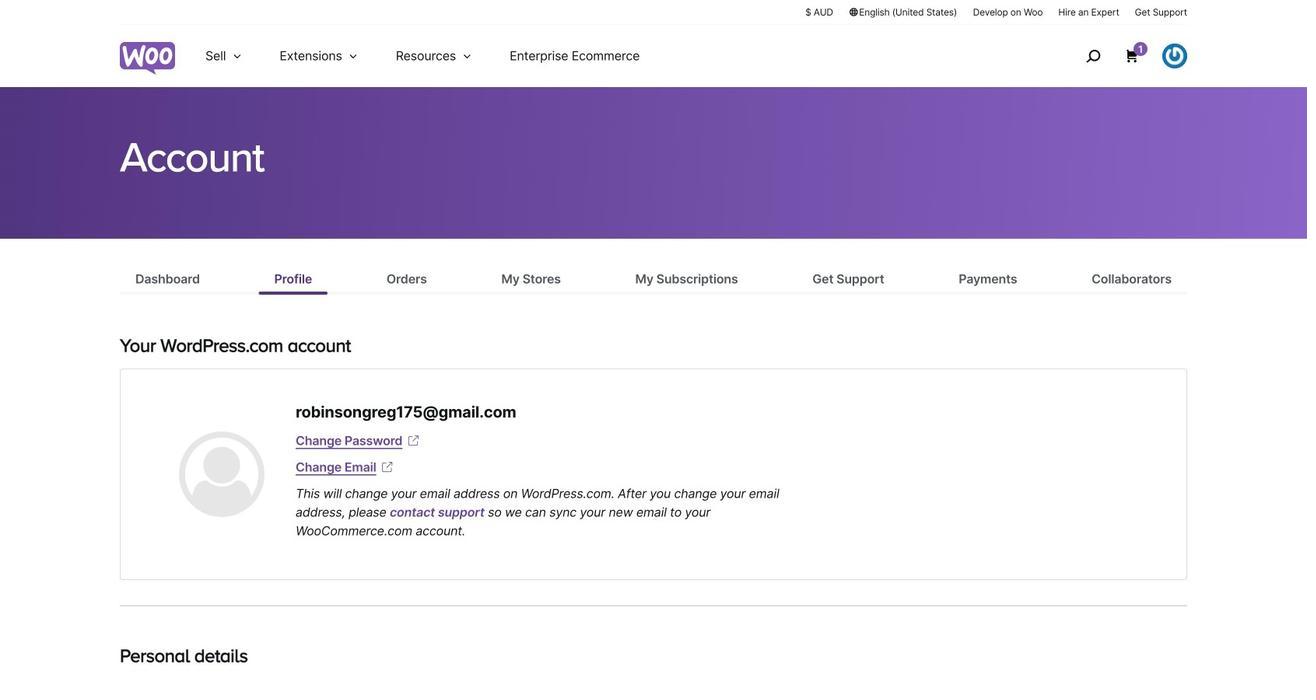 Task type: locate. For each thing, give the bounding box(es) containing it.
external link image
[[406, 434, 421, 449], [380, 460, 395, 476]]

0 horizontal spatial external link image
[[380, 460, 395, 476]]

1 vertical spatial external link image
[[380, 460, 395, 476]]

1 horizontal spatial external link image
[[406, 434, 421, 449]]

service navigation menu element
[[1053, 31, 1188, 81]]



Task type: describe. For each thing, give the bounding box(es) containing it.
open account menu image
[[1163, 44, 1188, 68]]

gravatar image image
[[179, 432, 265, 518]]

search image
[[1081, 44, 1106, 68]]

0 vertical spatial external link image
[[406, 434, 421, 449]]



Task type: vqa. For each thing, say whether or not it's contained in the screenshot.
Search icon
yes



